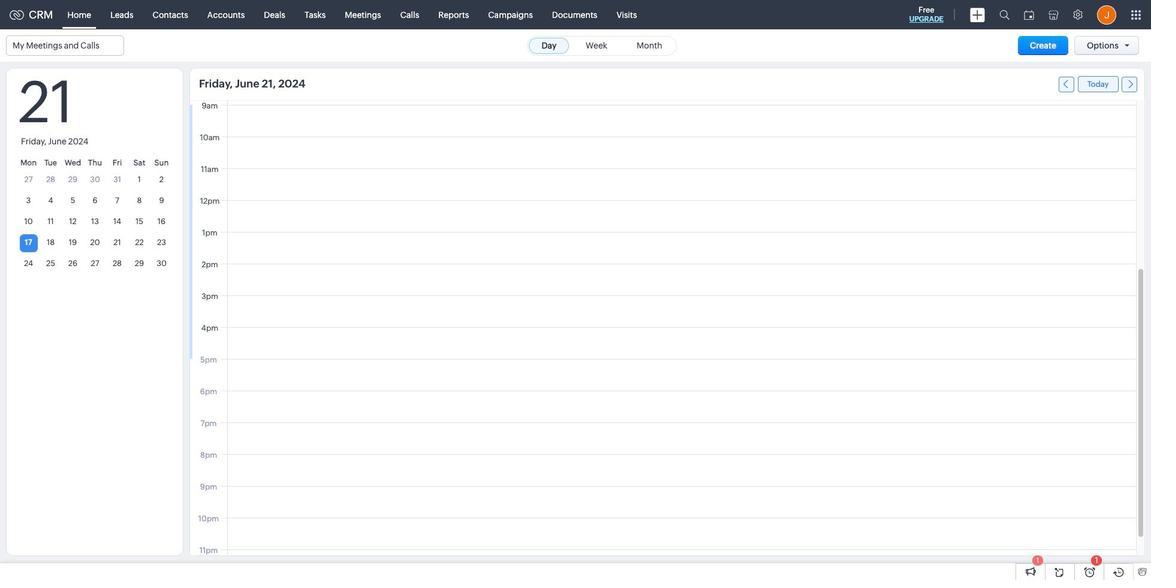 Task type: describe. For each thing, give the bounding box(es) containing it.
search element
[[993, 0, 1017, 29]]

create menu element
[[963, 0, 993, 29]]

profile element
[[1090, 0, 1124, 29]]

search image
[[1000, 10, 1010, 20]]

create menu image
[[970, 7, 985, 22]]

calendar image
[[1024, 10, 1035, 19]]



Task type: locate. For each thing, give the bounding box(es) containing it.
profile image
[[1098, 5, 1117, 24]]

logo image
[[10, 10, 24, 19]]



Task type: vqa. For each thing, say whether or not it's contained in the screenshot.
'Create Menu' "image"
yes



